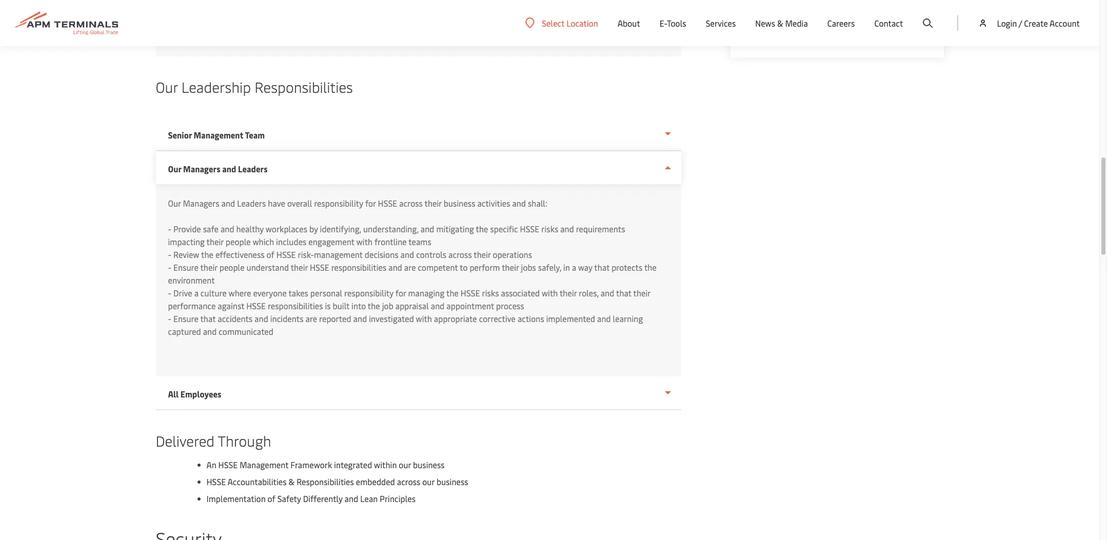 Task type: vqa. For each thing, say whether or not it's contained in the screenshot.
An
yes



Task type: describe. For each thing, give the bounding box(es) containing it.
news & media button
[[755, 0, 808, 46]]

and down the 'teams'
[[400, 249, 414, 260]]

understanding,
[[363, 223, 419, 234]]

differently
[[303, 493, 343, 504]]

tools
[[667, 17, 686, 29]]

0 vertical spatial are
[[404, 262, 416, 273]]

communicated
[[219, 326, 273, 337]]

effectiveness
[[215, 249, 265, 260]]

frontline
[[375, 236, 407, 247]]

careers button
[[827, 0, 855, 46]]

process
[[496, 300, 524, 311]]

code of conduct link
[[746, 30, 928, 43]]

appraisal
[[395, 300, 429, 311]]

conduct
[[794, 30, 825, 42]]

against
[[218, 300, 244, 311]]

and down our managers and leaders
[[221, 198, 235, 209]]

1 vertical spatial responsibilities
[[268, 300, 323, 311]]

review
[[173, 249, 199, 260]]

code
[[763, 30, 782, 42]]

1 vertical spatial a
[[194, 287, 199, 299]]

way that
[[578, 262, 610, 273]]

contact button
[[874, 0, 903, 46]]

impacting
[[168, 236, 205, 247]]

our managers and leaders button
[[156, 151, 681, 184]]

competent
[[418, 262, 458, 273]]

and right safe
[[221, 223, 234, 234]]

activities
[[477, 198, 510, 209]]

overall
[[287, 198, 312, 209]]

media
[[785, 17, 808, 29]]

for inside the - provide safe and healthy workplaces by identifying, understanding, and mitigating the specific hsse risks and requirements impacting their people which includes engagement with frontline teams - review the effectiveness of hsse risk-management decisions and controls across their operations - ensure their people understand their hsse responsibilities and are competent to perform their jobs safely, in a way that protects the environment - drive a culture where everyone takes personal responsibility for managing the hsse risks associated with their roles, and that their performance against hsse responsibilities is built into the job appraisal and appointment process - ensure that accidents and incidents are reported and investigated with appropriate corrective actions implemented and learning captured and communicated
[[395, 287, 406, 299]]

in
[[563, 262, 570, 273]]

and up the 'teams'
[[421, 223, 434, 234]]

accountabilities
[[228, 476, 287, 487]]

0 horizontal spatial that
[[200, 313, 216, 324]]

about button
[[618, 0, 640, 46]]

code of conduct
[[763, 30, 825, 42]]

senior
[[168, 129, 192, 141]]

1 vertical spatial with
[[542, 287, 558, 299]]

news & media
[[755, 17, 808, 29]]

1 vertical spatial responsibilities
[[297, 476, 354, 487]]

associated
[[501, 287, 540, 299]]

of inside the - provide safe and healthy workplaces by identifying, understanding, and mitigating the specific hsse risks and requirements impacting their people which includes engagement with frontline teams - review the effectiveness of hsse risk-management decisions and controls across their operations - ensure their people understand their hsse responsibilities and are competent to perform their jobs safely, in a way that protects the environment - drive a culture where everyone takes personal responsibility for managing the hsse risks associated with their roles, and that their performance against hsse responsibilities is built into the job appraisal and appointment process - ensure that accidents and incidents are reported and investigated with appropriate corrective actions implemented and learning captured and communicated
[[267, 249, 274, 260]]

leaders for our managers and leaders have overall responsibility for hsse across their business activities and shall:
[[237, 198, 266, 209]]

mitigating
[[436, 223, 474, 234]]

into
[[351, 300, 366, 311]]

management
[[314, 249, 363, 260]]

/
[[1019, 17, 1022, 29]]

accidents
[[218, 313, 253, 324]]

our for our leadership responsibilities
[[156, 77, 178, 96]]

senior management team button
[[156, 117, 681, 151]]

built
[[333, 300, 349, 311]]

1 - from the top
[[168, 223, 171, 234]]

their up 'perform'
[[474, 249, 491, 260]]

by
[[309, 223, 318, 234]]

framework
[[291, 459, 332, 470]]

select
[[542, 17, 565, 28]]

provide
[[173, 223, 201, 234]]

and left shall: on the top left of page
[[512, 198, 526, 209]]

all
[[168, 388, 179, 400]]

implemented and
[[546, 313, 611, 324]]

1 vertical spatial management
[[240, 459, 289, 470]]

embedded
[[356, 476, 395, 487]]

is
[[325, 300, 331, 311]]

includes
[[276, 236, 307, 247]]

all employees button
[[156, 377, 681, 410]]

implementation of safety differently and lean principles
[[207, 493, 416, 504]]

and down managing
[[431, 300, 445, 311]]

jobs
[[521, 262, 536, 273]]

our for our managers and leaders have overall responsibility for hsse across their business activities and shall:
[[168, 198, 181, 209]]

the right review
[[201, 249, 213, 260]]

business for an hsse management framework integrated within our business
[[413, 459, 445, 470]]

and requirements
[[560, 223, 625, 234]]

hsse up understanding,
[[378, 198, 397, 209]]

appointment
[[447, 300, 494, 311]]

0 vertical spatial people
[[226, 236, 251, 247]]

captured
[[168, 326, 201, 337]]

our leadership responsibilities
[[156, 77, 353, 96]]

hsse right specific
[[520, 223, 539, 234]]

safe
[[203, 223, 219, 234]]

an
[[207, 459, 216, 470]]

takes
[[289, 287, 308, 299]]

our for across
[[422, 476, 435, 487]]

their down operations
[[502, 262, 519, 273]]

news
[[755, 17, 775, 29]]

shall:
[[528, 198, 547, 209]]

environment
[[168, 274, 215, 286]]

our managers and leaders element
[[156, 184, 681, 377]]

identifying,
[[320, 223, 361, 234]]

integrated
[[334, 459, 372, 470]]

have
[[268, 198, 285, 209]]

performance
[[168, 300, 216, 311]]

e-tools
[[660, 17, 686, 29]]

and inside our managers and leaders 'dropdown button'
[[222, 163, 236, 174]]

managers for our managers and leaders
[[183, 163, 220, 174]]

drive
[[173, 287, 192, 299]]

5 - from the top
[[168, 313, 171, 324]]

lean
[[360, 493, 378, 504]]

teams
[[409, 236, 431, 247]]

decisions
[[365, 249, 398, 260]]

workplaces
[[266, 223, 307, 234]]

hsse down risk-
[[310, 262, 329, 273]]

0 vertical spatial responsibility
[[314, 198, 363, 209]]

investigated
[[369, 313, 414, 324]]

senior management team
[[168, 129, 265, 141]]

an hsse management framework integrated within our business
[[207, 459, 445, 470]]

and up communicated
[[255, 313, 268, 324]]



Task type: locate. For each thing, give the bounding box(es) containing it.
1 vertical spatial risks
[[482, 287, 499, 299]]

0 vertical spatial leaders
[[238, 163, 268, 174]]

our for within
[[399, 459, 411, 470]]

our up the provide
[[168, 198, 181, 209]]

reported
[[319, 313, 351, 324]]

leaders down team
[[238, 163, 268, 174]]

across up understanding,
[[399, 198, 423, 209]]

actions
[[518, 313, 544, 324]]

0 vertical spatial responsibilities
[[331, 262, 386, 273]]

1 vertical spatial are
[[305, 313, 317, 324]]

business for hsse accountabilities & responsibilities embedded across our business
[[437, 476, 468, 487]]

ensure up captured
[[173, 313, 198, 324]]

of left safety
[[268, 493, 275, 504]]

account
[[1050, 17, 1080, 29]]

1 vertical spatial our
[[422, 476, 435, 487]]

1 vertical spatial for
[[395, 287, 406, 299]]

people
[[226, 236, 251, 247], [219, 262, 245, 273]]

1 vertical spatial people
[[219, 262, 245, 273]]

protects
[[612, 262, 643, 273]]

0 vertical spatial for
[[365, 198, 376, 209]]

0 vertical spatial risks
[[541, 223, 558, 234]]

0 vertical spatial managers
[[183, 163, 220, 174]]

0 horizontal spatial our
[[399, 459, 411, 470]]

the
[[476, 223, 488, 234], [201, 249, 213, 260], [644, 262, 657, 273], [446, 287, 459, 299], [368, 300, 380, 311]]

their down risk-
[[291, 262, 308, 273]]

responsibilities down management
[[331, 262, 386, 273]]

0 vertical spatial of
[[784, 30, 792, 42]]

responsibility inside the - provide safe and healthy workplaces by identifying, understanding, and mitigating the specific hsse risks and requirements impacting their people which includes engagement with frontline teams - review the effectiveness of hsse risk-management decisions and controls across their operations - ensure their people understand their hsse responsibilities and are competent to perform their jobs safely, in a way that protects the environment - drive a culture where everyone takes personal responsibility for managing the hsse risks associated with their roles, and that their performance against hsse responsibilities is built into the job appraisal and appointment process - ensure that accidents and incidents are reported and investigated with appropriate corrective actions implemented and learning captured and communicated
[[344, 287, 393, 299]]

across up to in the left of the page
[[448, 249, 472, 260]]

of for implementation
[[268, 493, 275, 504]]

2 vertical spatial our
[[168, 198, 181, 209]]

managers down senior management team
[[183, 163, 220, 174]]

leaders inside 'dropdown button'
[[238, 163, 268, 174]]

managers inside 'dropdown button'
[[183, 163, 220, 174]]

1 vertical spatial &
[[289, 476, 295, 487]]

1 vertical spatial that
[[200, 313, 216, 324]]

are
[[404, 262, 416, 273], [305, 313, 317, 324]]

e-tools button
[[660, 0, 686, 46]]

and down senior management team
[[222, 163, 236, 174]]

0 horizontal spatial responsibilities
[[268, 300, 323, 311]]

e-
[[660, 17, 667, 29]]

management inside dropdown button
[[194, 129, 243, 141]]

- up environment
[[168, 262, 171, 273]]

0 horizontal spatial risks
[[482, 287, 499, 299]]

responsibility
[[314, 198, 363, 209], [344, 287, 393, 299]]

with
[[356, 236, 373, 247], [542, 287, 558, 299], [416, 313, 432, 324]]

risks
[[541, 223, 558, 234], [482, 287, 499, 299]]

and down 'decisions'
[[388, 262, 402, 273]]

-
[[168, 223, 171, 234], [168, 249, 171, 260], [168, 262, 171, 273], [168, 287, 171, 299], [168, 313, 171, 324]]

across up principles
[[397, 476, 420, 487]]

responsibilities
[[331, 262, 386, 273], [268, 300, 323, 311]]

0 vertical spatial across
[[399, 198, 423, 209]]

to
[[460, 262, 468, 273]]

1 vertical spatial business
[[413, 459, 445, 470]]

their down the in at the right
[[560, 287, 577, 299]]

through
[[218, 431, 271, 450]]

1 horizontal spatial with
[[416, 313, 432, 324]]

safety
[[277, 493, 301, 504]]

appropriate
[[434, 313, 477, 324]]

a right drive
[[194, 287, 199, 299]]

2 vertical spatial business
[[437, 476, 468, 487]]

0 vertical spatial ensure
[[173, 262, 198, 273]]

delivered through
[[156, 431, 271, 450]]

their up mitigating
[[425, 198, 442, 209]]

the right protects
[[644, 262, 657, 273]]

healthy
[[236, 223, 264, 234]]

responsibility up identifying,
[[314, 198, 363, 209]]

managing
[[408, 287, 445, 299]]

and right captured
[[203, 326, 217, 337]]

& right news
[[777, 17, 783, 29]]

leaders for our managers and leaders
[[238, 163, 268, 174]]

1 vertical spatial across
[[448, 249, 472, 260]]

managers for our managers and leaders have overall responsibility for hsse across their business activities and shall:
[[183, 198, 219, 209]]

risk-
[[298, 249, 314, 260]]

1 vertical spatial our
[[168, 163, 181, 174]]

1 vertical spatial leaders
[[237, 198, 266, 209]]

their up environment
[[200, 262, 217, 273]]

0 vertical spatial a
[[572, 262, 576, 273]]

- left review
[[168, 249, 171, 260]]

0 vertical spatial our
[[399, 459, 411, 470]]

0 horizontal spatial with
[[356, 236, 373, 247]]

personal
[[310, 287, 342, 299]]

1 vertical spatial of
[[267, 249, 274, 260]]

1 horizontal spatial risks
[[541, 223, 558, 234]]

0 horizontal spatial are
[[305, 313, 317, 324]]

& inside popup button
[[777, 17, 783, 29]]

1 vertical spatial managers
[[183, 198, 219, 209]]

0 vertical spatial &
[[777, 17, 783, 29]]

the left specific
[[476, 223, 488, 234]]

understand
[[247, 262, 289, 273]]

our left leadership
[[156, 77, 178, 96]]

managers
[[183, 163, 220, 174], [183, 198, 219, 209]]

engagement
[[309, 236, 354, 247]]

hsse down 'includes'
[[276, 249, 296, 260]]

hsse down everyone
[[246, 300, 266, 311]]

people up effectiveness
[[226, 236, 251, 247]]

the left the job
[[368, 300, 380, 311]]

management up 'accountabilities'
[[240, 459, 289, 470]]

culture
[[201, 287, 227, 299]]

0 vertical spatial our
[[156, 77, 178, 96]]

location
[[567, 17, 598, 28]]

select location
[[542, 17, 598, 28]]

hsse up appointment
[[461, 287, 480, 299]]

operations
[[493, 249, 532, 260]]

1 vertical spatial ensure
[[173, 313, 198, 324]]

1 horizontal spatial for
[[395, 287, 406, 299]]

are left reported
[[305, 313, 317, 324]]

login / create account
[[997, 17, 1080, 29]]

are down the 'teams'
[[404, 262, 416, 273]]

about
[[618, 17, 640, 29]]

safely,
[[538, 262, 561, 273]]

our inside 'dropdown button'
[[168, 163, 181, 174]]

people down effectiveness
[[219, 262, 245, 273]]

management up our managers and leaders
[[194, 129, 243, 141]]

and down into
[[353, 313, 367, 324]]

1 horizontal spatial that
[[616, 287, 632, 299]]

across inside the - provide safe and healthy workplaces by identifying, understanding, and mitigating the specific hsse risks and requirements impacting their people which includes engagement with frontline teams - review the effectiveness of hsse risk-management decisions and controls across their operations - ensure their people understand their hsse responsibilities and are competent to perform their jobs safely, in a way that protects the environment - drive a culture where everyone takes personal responsibility for managing the hsse risks associated with their roles, and that their performance against hsse responsibilities is built into the job appraisal and appointment process - ensure that accidents and incidents are reported and investigated with appropriate corrective actions implemented and learning captured and communicated
[[448, 249, 472, 260]]

1 horizontal spatial are
[[404, 262, 416, 273]]

our
[[156, 77, 178, 96], [168, 163, 181, 174], [168, 198, 181, 209]]

that down protects
[[616, 287, 632, 299]]

implementation
[[207, 493, 266, 504]]

leadership
[[182, 77, 251, 96]]

ensure down review
[[173, 262, 198, 273]]

their down safe
[[207, 236, 224, 247]]

with down safely,
[[542, 287, 558, 299]]

1 vertical spatial responsibility
[[344, 287, 393, 299]]

0 horizontal spatial for
[[365, 198, 376, 209]]

with down the appraisal
[[416, 313, 432, 324]]

leaders left have
[[237, 198, 266, 209]]

1 horizontal spatial a
[[572, 262, 576, 273]]

employees
[[180, 388, 221, 400]]

- left the provide
[[168, 223, 171, 234]]

2 ensure from the top
[[173, 313, 198, 324]]

our for our managers and leaders
[[168, 163, 181, 174]]

with up 'decisions'
[[356, 236, 373, 247]]

0 horizontal spatial a
[[194, 287, 199, 299]]

delivered
[[156, 431, 215, 450]]

that
[[616, 287, 632, 299], [200, 313, 216, 324]]

for up understanding,
[[365, 198, 376, 209]]

roles, and
[[579, 287, 614, 299]]

1 horizontal spatial our
[[422, 476, 435, 487]]

2 vertical spatial across
[[397, 476, 420, 487]]

risks up process
[[482, 287, 499, 299]]

that down performance
[[200, 313, 216, 324]]

of down news & media
[[784, 30, 792, 42]]

careers
[[827, 17, 855, 29]]

risks down shall: on the top left of page
[[541, 223, 558, 234]]

contact
[[874, 17, 903, 29]]

and
[[222, 163, 236, 174], [221, 198, 235, 209], [512, 198, 526, 209], [221, 223, 234, 234], [421, 223, 434, 234], [400, 249, 414, 260], [388, 262, 402, 273], [431, 300, 445, 311], [255, 313, 268, 324], [353, 313, 367, 324], [203, 326, 217, 337], [345, 493, 358, 504]]

&
[[777, 17, 783, 29], [289, 476, 295, 487]]

1 ensure from the top
[[173, 262, 198, 273]]

our managers and leaders have overall responsibility for hsse across their business activities and shall:
[[168, 198, 547, 209]]

2 vertical spatial with
[[416, 313, 432, 324]]

management
[[194, 129, 243, 141], [240, 459, 289, 470]]

the up appointment
[[446, 287, 459, 299]]

select location button
[[525, 17, 598, 28]]

login
[[997, 17, 1017, 29]]

0 vertical spatial business
[[444, 198, 475, 209]]

controls
[[416, 249, 446, 260]]

0 vertical spatial responsibilities
[[255, 77, 353, 96]]

perform
[[470, 262, 500, 273]]

a
[[572, 262, 576, 273], [194, 287, 199, 299]]

responsibility up into
[[344, 287, 393, 299]]

0 horizontal spatial &
[[289, 476, 295, 487]]

principles
[[380, 493, 416, 504]]

services
[[706, 17, 736, 29]]

their up learning
[[633, 287, 651, 299]]

specific
[[490, 223, 518, 234]]

incidents
[[270, 313, 304, 324]]

of up understand
[[267, 249, 274, 260]]

and left lean
[[345, 493, 358, 504]]

0 vertical spatial that
[[616, 287, 632, 299]]

for up the appraisal
[[395, 287, 406, 299]]

- up captured
[[168, 313, 171, 324]]

hsse down an
[[207, 476, 226, 487]]

2 horizontal spatial with
[[542, 287, 558, 299]]

our down senior
[[168, 163, 181, 174]]

0 vertical spatial with
[[356, 236, 373, 247]]

where
[[229, 287, 251, 299]]

2 - from the top
[[168, 249, 171, 260]]

job
[[382, 300, 393, 311]]

a right the in at the right
[[572, 262, 576, 273]]

services button
[[706, 0, 736, 46]]

0 vertical spatial management
[[194, 129, 243, 141]]

ensure
[[173, 262, 198, 273], [173, 313, 198, 324]]

business
[[444, 198, 475, 209], [413, 459, 445, 470], [437, 476, 468, 487]]

3 - from the top
[[168, 262, 171, 273]]

responsibilities down the takes
[[268, 300, 323, 311]]

- provide safe and healthy workplaces by identifying, understanding, and mitigating the specific hsse risks and requirements impacting their people which includes engagement with frontline teams - review the effectiveness of hsse risk-management decisions and controls across their operations - ensure their people understand their hsse responsibilities and are competent to perform their jobs safely, in a way that protects the environment - drive a culture where everyone takes personal responsibility for managing the hsse risks associated with their roles, and that their performance against hsse responsibilities is built into the job appraisal and appointment process - ensure that accidents and incidents are reported and investigated with appropriate corrective actions implemented and learning captured and communicated
[[168, 223, 657, 337]]

hsse right an
[[218, 459, 238, 470]]

1 horizontal spatial &
[[777, 17, 783, 29]]

everyone
[[253, 287, 287, 299]]

- left drive
[[168, 287, 171, 299]]

hsse accountabilities & responsibilities embedded across our business
[[207, 476, 468, 487]]

4 - from the top
[[168, 287, 171, 299]]

& up safety
[[289, 476, 295, 487]]

of for code
[[784, 30, 792, 42]]

business inside our managers and leaders element
[[444, 198, 475, 209]]

managers up safe
[[183, 198, 219, 209]]

1 horizontal spatial responsibilities
[[331, 262, 386, 273]]

which
[[253, 236, 274, 247]]

across
[[399, 198, 423, 209], [448, 249, 472, 260], [397, 476, 420, 487]]

hsse
[[378, 198, 397, 209], [520, 223, 539, 234], [276, 249, 296, 260], [310, 262, 329, 273], [461, 287, 480, 299], [246, 300, 266, 311], [218, 459, 238, 470], [207, 476, 226, 487]]

2 vertical spatial of
[[268, 493, 275, 504]]



